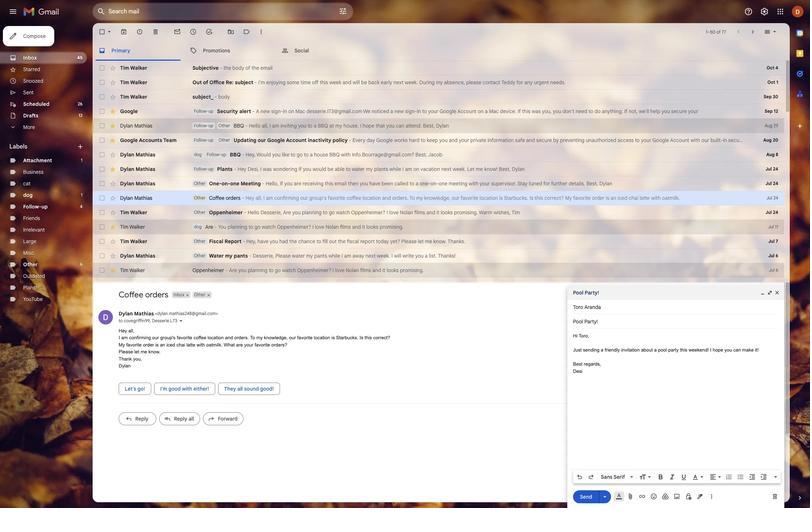 Task type: vqa. For each thing, say whether or not it's contained in the screenshot.


Task type: describe. For each thing, give the bounding box(es) containing it.
order inside hey all, i am confirming our group's favorite coffee location and orders. to my knowledge, our favorite location is starbucks. is this correct? my favorite order is an iced chai latte with oatmilk. what are your favorite orders? please let me know. thank you, dylan
[[143, 343, 154, 348]]

Not starred checkbox
[[742, 310, 749, 318]]

row containing google
[[93, 104, 784, 119]]

like
[[282, 152, 290, 158]]

forward link
[[203, 413, 244, 426]]

2 horizontal spatial if
[[625, 108, 628, 115]]

large
[[23, 238, 36, 245]]

tab list right 7 on the top right of the page
[[790, 23, 810, 483]]

walker for jul 24
[[130, 210, 147, 216]]

orders. inside row
[[392, 195, 409, 202]]

are inside row
[[294, 181, 301, 187]]

discard draft ‪(⌘⇧d)‬ image
[[772, 494, 779, 501]]

time
[[301, 79, 311, 86]]

can inside row
[[396, 123, 404, 129]]

the up subject at left
[[252, 65, 259, 71]]

9 row from the top
[[93, 177, 784, 191]]

water
[[209, 253, 224, 259]]

tim for oct 4
[[120, 65, 129, 71]]

party
[[668, 348, 679, 353]]

1 horizontal spatial account
[[458, 108, 477, 115]]

it for oppenheimer - are you planning to go watch oppenheimer? i love nolan films and it looks promising.
[[383, 267, 385, 274]]

0 vertical spatial next
[[394, 79, 404, 86]]

bbq down updating
[[230, 152, 241, 158]]

is inside row
[[530, 195, 534, 202]]

anything.
[[602, 108, 623, 115]]

insert files using drive image
[[662, 494, 669, 501]]

2 sign- from the left
[[405, 108, 417, 115]]

go right you
[[255, 224, 261, 231]]

forward
[[218, 416, 238, 423]]

hey for hey all, i am confirming our group's favorite coffee location and orders. to my knowledge, our favorite location is starbucks. is this correct? my favorite order is an iced chai latte with oatmilk.
[[246, 195, 254, 202]]

you right then
[[360, 181, 368, 187]]

a left list.
[[425, 253, 428, 259]]

today
[[376, 238, 389, 245]]

let inside row
[[418, 238, 424, 245]]

1 vertical spatial all,
[[256, 195, 262, 202]]

1 vertical spatial email
[[335, 181, 347, 187]]

1 vertical spatial oppenheimer
[[193, 267, 224, 274]]

best, left the jacob
[[416, 152, 427, 158]]

order inside row
[[592, 195, 605, 202]]

scheduled
[[23, 101, 49, 107]]

1 vertical spatial next
[[441, 166, 452, 173]]

receiving
[[303, 181, 324, 187]]

walker for jul 6
[[129, 267, 145, 274]]

and down other coffee orders - hey all, i am confirming our group's favorite coffee location and orders. to my knowledge, our favorite location is starbucks. is this correct? my favorite order is an iced chai latte with oatmilk.
[[427, 210, 435, 216]]

2 horizontal spatial on
[[478, 108, 484, 115]]

5 row from the top
[[93, 119, 784, 133]]

2 horizontal spatial nolan
[[400, 210, 413, 216]]

2 vertical spatial aug
[[767, 152, 775, 157]]

coffee inside hey all, i am confirming our group's favorite coffee location and orders. to my knowledge, our favorite location is starbucks. is this correct? my favorite order is an iced chai latte with oatmilk. what are your favorite orders? please let me know. thank you, dylan
[[194, 335, 206, 341]]

pop out image
[[767, 290, 773, 296]]

this inside hey all, i am confirming our group's favorite coffee location and orders. to my knowledge, our favorite location is starbucks. is this correct? my favorite order is an iced chai latte with oatmilk. what are your favorite orders? please let me know. thank you, dylan
[[365, 335, 372, 341]]

3 row from the top
[[93, 90, 784, 104]]

pool party! dialog
[[567, 286, 785, 509]]

other link
[[23, 262, 38, 268]]

sep for google
[[765, 109, 773, 114]]

know. inside hey all, i am confirming our group's favorite coffee location and orders. to my knowledge, our favorite location is starbucks. is this correct? my favorite order is an iced chai latte with oatmilk. what are your favorite orders? please let me know. thank you, dylan
[[149, 350, 161, 355]]

1 vertical spatial have
[[258, 238, 269, 245]]

0 vertical spatial of
[[717, 29, 721, 35]]

looks for dog are - you planning to go watch oppenheimer? i love nolan films and it looks promising.
[[367, 224, 379, 231]]

follow- inside follow-up security alert - a new sign-in on mac desserie.l73@gmail.com we noticed a new sign-in to your google account on a mac device. if this was you, you don't need to do anything. if not, we'll help you secure your
[[194, 109, 208, 114]]

i inside hey all, i am confirming our group's favorite coffee location and orders. to my knowledge, our favorite location is starbucks. is this correct? my favorite order is an iced chai latte with oatmilk. what are your favorite orders? please let me know. thank you, dylan
[[119, 335, 120, 341]]

and down the been on the left top
[[382, 195, 391, 202]]

had
[[279, 238, 288, 245]]

starbucks. inside row
[[504, 195, 528, 202]]

primary tab
[[93, 41, 183, 61]]

0 horizontal spatial orders
[[145, 290, 168, 300]]

they
[[224, 386, 236, 392]]

0 vertical spatial planning
[[302, 210, 322, 216]]

8
[[776, 152, 778, 157]]

alert
[[239, 108, 251, 115]]

you down report
[[238, 267, 247, 274]]

updating
[[234, 137, 256, 144]]

1 horizontal spatial in
[[417, 108, 421, 115]]

walker for sep 30
[[130, 94, 147, 100]]

info.bourrage@gmail.com?
[[352, 152, 414, 158]]

gmail image
[[23, 4, 63, 19]]

dog inside labels navigation
[[23, 192, 33, 199]]

aug 29
[[765, 123, 778, 128]]

6 for dylan mathias
[[776, 253, 778, 259]]

orders. inside hey all, i am confirming our group's favorite coffee location and orders. to my knowledge, our favorite location is starbucks. is this correct? my favorite order is an iced chai latte with oatmilk. what are your favorite orders? please let me know. thank you, dylan
[[234, 335, 249, 341]]

0 vertical spatial are
[[283, 210, 291, 216]]

dylan mathias < dylan.mathias248@gmail.com >
[[119, 311, 218, 317]]

know!
[[484, 166, 498, 173]]

house
[[314, 152, 328, 158]]

2 horizontal spatial account
[[670, 137, 689, 144]]

a left house
[[310, 152, 313, 158]]

hi toro,
[[573, 334, 589, 339]]

scheduled link
[[23, 101, 49, 107]]

i'm good with either! button
[[154, 383, 215, 395]]

0 horizontal spatial on
[[288, 108, 294, 115]]

delete image
[[152, 28, 159, 35]]

toro
[[573, 304, 583, 311]]

i'm good with either!
[[160, 386, 209, 392]]

0 vertical spatial promising.
[[454, 210, 478, 216]]

google up google accounts team
[[120, 108, 138, 115]]

teddy
[[501, 79, 515, 86]]

6 for tim walker
[[776, 268, 778, 273]]

snoozed
[[23, 78, 43, 84]]

hope inside "message body" text field
[[713, 348, 723, 353]]

2 pants from the left
[[314, 253, 327, 259]]

1 mac from the left
[[295, 108, 305, 115]]

underline ‪(⌘u)‬ image
[[680, 474, 688, 482]]

back
[[368, 79, 380, 86]]

it for dog are - you planning to go watch oppenheimer? i love nolan films and it looks promising.
[[362, 224, 365, 231]]

confirming inside row
[[274, 195, 299, 202]]

and down other oppenheimer - hello desserie, are you planning to go watch oppenheimer? i love nolan films and it looks promising. warm wishes, tim
[[352, 224, 361, 231]]

more
[[23, 124, 35, 131]]

you right the that
[[386, 123, 395, 129]]

more image
[[258, 28, 265, 35]]

inbox for inbox button
[[174, 292, 184, 298]]

1 sign- from the left
[[271, 108, 283, 115]]

Message Body text field
[[573, 333, 779, 469]]

the up re:
[[224, 65, 231, 71]]

google left accounts
[[120, 137, 138, 144]]

bbq left at
[[318, 123, 328, 129]]

report spam image
[[136, 28, 143, 35]]

snooze image
[[190, 28, 197, 35]]

works
[[394, 137, 408, 144]]

watch for oppenheimer - are you planning to go watch oppenheimer? i love nolan films and it looks promising.
[[282, 267, 296, 274]]

meeting
[[241, 181, 261, 187]]

1 horizontal spatial of
[[246, 65, 250, 71]]

best regards, desi
[[573, 362, 601, 374]]

insert signature image
[[697, 494, 704, 501]]

bbq right house
[[329, 152, 340, 158]]

dylan mathias for other water my pants - desserie, please water my pants while i am away next week. i will write you a list. thanks!
[[120, 253, 155, 259]]

insert link ‪(⌘k)‬ image
[[639, 494, 646, 501]]

the right had
[[289, 238, 297, 245]]

1 horizontal spatial week.
[[405, 79, 418, 86]]

13
[[79, 113, 83, 118]]

tim for oct 1
[[120, 79, 129, 86]]

other one-on-one meeting - hello, if you are receiving this email then you have been called to a one-on-one meeting with your supervisor. stay tuned for further details. best, dylan
[[194, 181, 612, 187]]

stay
[[518, 181, 528, 187]]

you, inside hey all, i am confirming our group's favorite coffee location and orders. to my knowledge, our favorite location is starbucks. is this correct? my favorite order is an iced chai latte with oatmilk. what are your favorite orders? please let me know. thank you, dylan
[[133, 357, 142, 362]]

you down wondering
[[284, 181, 293, 187]]

out
[[193, 79, 202, 86]]

other fiscal report - hey, have you had the chance to fill out the fiscal report today yet? please let me know. thanks.
[[194, 238, 465, 245]]

more button
[[0, 122, 87, 133]]

list.
[[429, 253, 437, 259]]

latte inside row
[[640, 195, 650, 202]]

a
[[256, 108, 259, 115]]

best, right 'know!'
[[499, 166, 511, 173]]

0 vertical spatial all,
[[262, 123, 268, 129]]

1 horizontal spatial while
[[390, 166, 401, 173]]

all, inside hey all, i am confirming our group's favorite coffee location and orders. to my knowledge, our favorite location is starbucks. is this correct? my favorite order is an iced chai latte with oatmilk. what are your favorite orders? please let me know. thank you, dylan
[[128, 328, 134, 334]]

promotions
[[203, 47, 230, 54]]

0 vertical spatial dog
[[194, 152, 202, 157]]

jul 7
[[769, 239, 778, 244]]

one-
[[209, 181, 222, 187]]

archive image
[[120, 28, 127, 35]]

29
[[774, 123, 778, 128]]

labels heading
[[9, 143, 77, 151]]

0 vertical spatial desserie,
[[261, 210, 282, 216]]

dylan mathias cell
[[119, 311, 218, 317]]

tim for jul 24
[[120, 210, 129, 216]]

labels image
[[243, 28, 250, 35]]

50
[[710, 29, 716, 35]]

1 vertical spatial for
[[544, 181, 550, 187]]

12
[[774, 109, 778, 114]]

2 horizontal spatial me
[[476, 166, 483, 173]]

1 vertical spatial are
[[205, 224, 213, 231]]

tim for sep 30
[[120, 94, 129, 100]]

dylan mathias for bbq - hello all, i am inviting you to a bbq at my house. i hope that you can attend. best, dylan
[[120, 123, 152, 129]]

0 horizontal spatial of
[[203, 79, 208, 86]]

all for reply
[[189, 416, 194, 423]]

at
[[330, 123, 334, 129]]

sans serif
[[601, 474, 625, 481]]

security
[[728, 137, 747, 144]]

7 row from the top
[[93, 148, 784, 162]]

chai inside hey all, i am confirming our group's favorite coffee location and orders. to my knowledge, our favorite location is starbucks. is this correct? my favorite order is an iced chai latte with oatmilk. what are your favorite orders? please let me know. thank you, dylan
[[176, 343, 185, 348]]

hey for hey desi, i was wondering if you would be able to water my plants while i am on vacation next week. let me know! best, dylan
[[238, 166, 246, 173]]

0 vertical spatial for
[[517, 79, 523, 86]]

2 horizontal spatial it
[[437, 210, 440, 216]]

go right like
[[297, 152, 303, 158]]

device.
[[500, 108, 517, 115]]

1 vertical spatial while
[[329, 253, 340, 259]]

sending
[[583, 348, 600, 353]]

pool
[[573, 290, 584, 296]]

google down help
[[653, 137, 669, 144]]

planning for you
[[248, 267, 268, 274]]

dog inside dog are - you planning to go watch oppenheimer? i love nolan films and it looks promising.
[[194, 224, 202, 230]]

you
[[218, 224, 226, 231]]

bold ‪(⌘b)‬ image
[[657, 474, 664, 481]]

0 horizontal spatial email
[[261, 65, 273, 71]]

hope inside row
[[363, 123, 375, 129]]

is inside hey all, i am confirming our group's favorite coffee location and orders. to my knowledge, our favorite location is starbucks. is this correct? my favorite order is an iced chai latte with oatmilk. what are your favorite orders? please let me know. thank you, dylan
[[360, 335, 363, 341]]

subjective
[[193, 65, 219, 71]]

follow-up right the team
[[194, 138, 214, 143]]

called
[[395, 181, 408, 187]]

0 vertical spatial water
[[352, 166, 365, 173]]

bulleted list ‪(⌘⇧8)‬ image
[[737, 474, 744, 481]]

1 horizontal spatial have
[[369, 181, 380, 187]]

mathias for follow-up plants - hey desi, i was wondering if you would be able to water my plants while i am on vacation next week. let me know! best, dylan
[[136, 166, 155, 173]]

urgent
[[534, 79, 549, 86]]

add to tasks image
[[206, 28, 213, 35]]

go!
[[138, 386, 145, 392]]

every
[[353, 137, 365, 144]]

promising. for oppenheimer - are you planning to go watch oppenheimer? i love nolan films and it looks promising.
[[400, 267, 424, 274]]

1 vertical spatial please
[[275, 253, 291, 259]]

the right the out
[[338, 238, 346, 245]]

0 horizontal spatial water
[[292, 253, 305, 259]]

2 horizontal spatial love
[[389, 210, 399, 216]]

then
[[348, 181, 359, 187]]

sans serif option
[[600, 474, 629, 481]]

14 row from the top
[[93, 249, 784, 263]]

walker for jul 11
[[129, 224, 145, 231]]

insert photo image
[[673, 494, 681, 501]]

best, right details.
[[587, 181, 598, 187]]

other inside other water my pants - desserie, please water my pants while i am away next week. i will write you a list. thanks!
[[194, 253, 205, 259]]

google up like
[[267, 137, 285, 144]]

minimize image
[[760, 290, 766, 296]]

you right inviting
[[298, 123, 307, 129]]

are inside hey all, i am confirming our group's favorite coffee location and orders. to my knowledge, our favorite location is starbucks. is this correct? my favorite order is an iced chai latte with oatmilk. what are your favorite orders? please let me know. thank you, dylan
[[236, 343, 243, 348]]

looks for oppenheimer - are you planning to go watch oppenheimer? i love nolan films and it looks promising.
[[387, 267, 399, 274]]

other inside other oppenheimer - hello desserie, are you planning to go watch oppenheimer? i love nolan films and it looks promising. warm wishes, tim
[[194, 210, 205, 215]]

1 vertical spatial secure
[[536, 137, 552, 144]]

mathias for bbq - hello all, i am inviting you to a bbq at my house. i hope that you can attend. best, dylan
[[134, 123, 152, 129]]

aranda
[[585, 304, 601, 311]]

oct for out of office re: subject - i'm enjoying some time off this week and will be back early next week. during my absence, please contact teddy for any urgent needs.
[[768, 80, 775, 85]]

toro,
[[579, 334, 589, 339]]

able
[[335, 166, 345, 173]]

am up other one-on-one meeting - hello, if you are receiving this email then you have been called to a one-on-one meeting with your supervisor. stay tuned for further details. best, dylan
[[405, 166, 412, 173]]

and down today
[[372, 267, 381, 274]]

1 vertical spatial hey,
[[246, 238, 256, 245]]

1 horizontal spatial if
[[518, 108, 521, 115]]

1 vertical spatial week.
[[453, 166, 466, 173]]

oatmilk. inside row
[[662, 195, 680, 202]]

drafts
[[23, 113, 38, 119]]

plants
[[217, 166, 233, 173]]

absence,
[[444, 79, 465, 86]]

0 vertical spatial hello
[[249, 123, 261, 129]]

friendly
[[605, 348, 620, 353]]

you left had
[[270, 238, 278, 245]]

they all sound good!
[[224, 386, 274, 392]]

a right noticed
[[390, 108, 393, 115]]

1 vertical spatial was
[[263, 166, 272, 173]]

0 vertical spatial oppenheimer?
[[351, 210, 385, 216]]

with inside hey all, i am confirming our group's favorite coffee location and orders. to my knowledge, our favorite location is starbucks. is this correct? my favorite order is an iced chai latte with oatmilk. what are your favorite orders? please let me know. thank you, dylan
[[197, 343, 205, 348]]

1 one from the left
[[230, 181, 239, 187]]

hard
[[409, 137, 420, 144]]

follow- inside labels navigation
[[23, 204, 41, 210]]

nolan for dog are - you planning to go watch oppenheimer? i love nolan films and it looks promising.
[[326, 224, 339, 231]]

1 vertical spatial body
[[218, 94, 230, 100]]

1 horizontal spatial me
[[425, 238, 432, 245]]

toggle split pane mode image
[[764, 28, 771, 35]]

2 one from the left
[[439, 181, 448, 187]]

hi
[[573, 334, 578, 339]]

am left away
[[344, 253, 351, 259]]

access
[[618, 137, 634, 144]]

0 vertical spatial oppenheimer
[[209, 210, 243, 216]]

a left pool
[[654, 348, 657, 353]]

2 horizontal spatial in
[[723, 137, 727, 144]]

knowledge, inside row
[[424, 195, 451, 202]]

0 horizontal spatial in
[[283, 108, 287, 115]]

up inside follow-up security alert - a new sign-in on mac desserie.l73@gmail.com we noticed a new sign-in to your google account on a mac device. if this was you, you don't need to do anything. if not, we'll help you secure your
[[208, 109, 214, 114]]

i'm inside row
[[258, 79, 265, 86]]

24 for for
[[773, 181, 778, 186]]

a left one-
[[416, 181, 419, 187]]

policy
[[333, 137, 348, 144]]

1 vertical spatial hello
[[248, 210, 259, 216]]

jul 11
[[768, 224, 778, 230]]

0 vertical spatial hey,
[[246, 152, 256, 158]]

out
[[329, 238, 337, 245]]

oatmilk. inside hey all, i am confirming our group's favorite coffee location and orders. to my knowledge, our favorite location is starbucks. is this correct? my favorite order is an iced chai latte with oatmilk. what are your favorite orders? please let me know. thank you, dylan
[[206, 343, 223, 348]]

Search mail text field
[[109, 8, 318, 15]]

2 on- from the left
[[431, 181, 439, 187]]

indent less ‪(⌘[)‬ image
[[749, 474, 756, 481]]

am left inviting
[[272, 123, 279, 129]]

indent more ‪(⌘])‬ image
[[760, 474, 768, 481]]

1 horizontal spatial on
[[414, 166, 419, 173]]

coffee inside row
[[347, 195, 361, 202]]

follow-up up 'plants'
[[207, 152, 226, 157]]

0 horizontal spatial if
[[280, 181, 283, 187]]

business
[[23, 169, 44, 176]]

0 horizontal spatial account
[[286, 137, 307, 144]]

you right write
[[415, 253, 424, 259]]

information
[[488, 137, 514, 144]]

let inside hey all, i am confirming our group's favorite coffee location and orders. to my knowledge, our favorite location is starbucks. is this correct? my favorite order is an iced chai latte with oatmilk. what are your favorite orders? please let me know. thank you, dylan
[[134, 350, 139, 355]]

irrelevant link
[[23, 227, 45, 233]]

2 vertical spatial week.
[[377, 253, 390, 259]]

send
[[580, 494, 592, 501]]

go down had
[[275, 267, 281, 274]]

jul for you planning to go watch oppenheimer? i love nolan films and it looks promising.
[[768, 224, 774, 230]]

jul 6 for tim walker
[[769, 268, 778, 273]]

inactivity
[[308, 137, 331, 144]]

0 horizontal spatial next
[[366, 253, 376, 259]]

dylan.mathias248@gmail.com
[[157, 311, 216, 316]]

jul inside cell
[[695, 311, 700, 316]]

dylan mathias for other coffee orders - hey all, i am confirming our group's favorite coffee location and orders. to my knowledge, our favorite location is starbucks. is this correct? my favorite order is an iced chai latte with oatmilk.
[[120, 195, 152, 202]]

you right if
[[303, 166, 311, 173]]

3:16 pm
[[721, 311, 735, 316]]

0 vertical spatial watch
[[336, 210, 350, 216]]

you right keep
[[439, 137, 448, 144]]

tab list inside coffee orders main content
[[93, 41, 790, 61]]

0 vertical spatial will
[[353, 79, 360, 86]]

iced inside hey all, i am confirming our group's favorite coffee location and orders. to my knowledge, our favorite location is starbucks. is this correct? my favorite order is an iced chai latte with oatmilk. what are your favorite orders? please let me know. thank you, dylan
[[167, 343, 175, 348]]

i'm inside i'm good with either! button
[[160, 386, 167, 392]]

best, up keep
[[423, 123, 435, 129]]

me inside hey all, i am confirming our group's favorite coffee location and orders. to my knowledge, our favorite location is starbucks. is this correct? my favorite order is an iced chai latte with oatmilk. what are your favorite orders? please let me know. thank you, dylan
[[141, 350, 147, 355]]

let's
[[125, 386, 136, 392]]

and right keep
[[449, 137, 458, 144]]

0 horizontal spatial coffee
[[119, 290, 143, 300]]

coffee inside row
[[209, 195, 224, 202]]

invitation
[[621, 348, 640, 353]]

0 vertical spatial body
[[233, 65, 244, 71]]

2 vertical spatial are
[[229, 267, 237, 274]]

starred link
[[23, 66, 40, 73]]



Task type: locate. For each thing, give the bounding box(es) containing it.
you inside "message body" text field
[[725, 348, 732, 353]]

5 tim walker from the top
[[120, 224, 145, 231]]

cat
[[23, 181, 30, 187]]

please inside hey all, i am confirming our group's favorite coffee location and orders. to my knowledge, our favorite location is starbucks. is this correct? my favorite order is an iced chai latte with oatmilk. what are your favorite orders? please let me know. thank you, dylan
[[119, 350, 133, 355]]

go up the out
[[329, 210, 335, 216]]

it
[[437, 210, 440, 216], [362, 224, 365, 231], [383, 267, 385, 274]]

1 reply from the left
[[135, 416, 148, 423]]

2 row from the top
[[93, 75, 784, 90]]

jul 24, 2023, 3:16 pm cell
[[695, 310, 735, 318]]

1 horizontal spatial 4
[[776, 65, 778, 71]]

chance
[[298, 238, 315, 245]]

1 vertical spatial it
[[362, 224, 365, 231]]

3 dylan mathias from the top
[[120, 166, 155, 173]]

None checkbox
[[98, 28, 106, 35], [98, 64, 106, 72], [98, 79, 106, 86], [98, 122, 106, 130], [98, 137, 106, 144], [98, 151, 106, 159], [98, 195, 106, 202], [98, 224, 106, 231], [98, 238, 106, 245], [98, 253, 106, 260], [98, 28, 106, 35], [98, 64, 106, 72], [98, 79, 106, 86], [98, 122, 106, 130], [98, 137, 106, 144], [98, 151, 106, 159], [98, 195, 106, 202], [98, 224, 106, 231], [98, 238, 106, 245], [98, 253, 106, 260]]

you left don't
[[553, 108, 561, 115]]

tim walker for jul 6
[[120, 267, 145, 274]]

italic ‪(⌘i)‬ image
[[669, 474, 676, 481]]

one left meeting
[[439, 181, 448, 187]]

up
[[208, 109, 214, 114], [208, 123, 214, 128], [208, 138, 214, 143], [221, 152, 226, 157], [208, 166, 214, 172], [41, 204, 48, 210]]

the
[[224, 65, 231, 71], [252, 65, 259, 71], [289, 238, 297, 245], [338, 238, 346, 245]]

outdated link
[[23, 273, 45, 280]]

details.
[[569, 181, 585, 187]]

private
[[471, 137, 486, 144]]

hope right the weekend!
[[713, 348, 723, 353]]

pants down report
[[234, 253, 248, 259]]

11 row from the top
[[93, 206, 784, 220]]

walker for jul 7
[[130, 238, 147, 245]]

walker for oct 1
[[130, 79, 147, 86]]

and right safe
[[526, 137, 535, 144]]

aug 20
[[764, 138, 778, 143]]

1 vertical spatial 6
[[80, 262, 83, 267]]

oppenheimer? for oppenheimer - are you planning to go watch oppenheimer? i love nolan films and it looks promising.
[[297, 267, 331, 274]]

0 horizontal spatial confirming
[[129, 335, 151, 341]]

love up "yet?"
[[389, 210, 399, 216]]

a left device.
[[485, 108, 488, 115]]

orders inside row
[[226, 195, 241, 202]]

main menu image
[[9, 7, 17, 16]]

all, down the covegriffin99
[[128, 328, 134, 334]]

1 horizontal spatial mac
[[489, 108, 499, 115]]

redo ‪(⌘y)‬ image
[[588, 474, 595, 481]]

attachment link
[[23, 157, 52, 164]]

week. left during
[[405, 79, 418, 86]]

outdated
[[23, 273, 45, 280]]

other inside other button
[[194, 292, 206, 298]]

advanced search options image
[[336, 4, 350, 18]]

oppenheimer down water
[[193, 267, 224, 274]]

6 dylan mathias from the top
[[120, 253, 155, 259]]

social
[[295, 47, 309, 54]]

0 horizontal spatial one
[[230, 181, 239, 187]]

looks down other coffee orders - hey all, i am confirming our group's favorite coffee location and orders. to my knowledge, our favorite location is starbucks. is this correct? my favorite order is an iced chai latte with oatmilk.
[[441, 210, 453, 216]]

are down if
[[294, 181, 301, 187]]

1 horizontal spatial sign-
[[405, 108, 417, 115]]

formatting options toolbar
[[573, 471, 781, 484]]

next right away
[[366, 253, 376, 259]]

15 row from the top
[[93, 263, 784, 278]]

latte inside hey all, i am confirming our group's favorite coffee location and orders. to my knowledge, our favorite location is starbucks. is this correct? my favorite order is an iced chai latte with oatmilk. what are your favorite orders? please let me know. thank you, dylan
[[186, 343, 195, 348]]

mathias for bbq - hey, would you like to go to a house bbq with info.bourrage@gmail.com? best, jacob
[[136, 152, 155, 158]]

-
[[220, 65, 222, 71], [255, 79, 257, 86], [215, 94, 217, 100], [252, 108, 255, 115], [245, 123, 248, 129], [349, 137, 351, 144], [242, 152, 244, 158], [234, 166, 236, 173], [262, 181, 265, 187], [242, 195, 244, 202], [244, 210, 246, 216], [215, 224, 217, 231], [243, 238, 245, 245], [249, 253, 252, 259], [225, 267, 228, 274]]

2 vertical spatial planning
[[248, 267, 268, 274]]

know. down ,
[[149, 350, 161, 355]]

and right week
[[343, 79, 351, 86]]

nolan down other one-on-one meeting - hello, if you are receiving this email then you have been called to a one-on-one meeting with your supervisor. stay tuned for further details. best, dylan
[[400, 210, 413, 216]]

2 reply from the left
[[174, 416, 187, 423]]

thank
[[119, 357, 132, 362]]

a up "inactivity"
[[314, 123, 317, 129]]

1 on- from the left
[[222, 181, 230, 187]]

week.
[[405, 79, 418, 86], [453, 166, 466, 173], [377, 253, 390, 259]]

have left the been on the left top
[[369, 181, 380, 187]]

email up enjoying
[[261, 65, 273, 71]]

bbq - hello all, i am inviting you to a bbq at my house. i hope that you can attend. best, dylan
[[234, 123, 449, 129]]

other inside other fiscal report - hey, have you had the chance to fill out the fiscal report today yet? please let me know. thanks.
[[194, 239, 205, 244]]

protections.
[[748, 137, 776, 144]]

insert emoji ‪(⌘⇧2)‬ image
[[650, 494, 658, 501]]

just
[[573, 348, 582, 353]]

next right early
[[394, 79, 404, 86]]

12 row from the top
[[93, 220, 784, 235]]

on up inviting
[[288, 108, 294, 115]]

1 horizontal spatial new
[[395, 108, 404, 115]]

wondering
[[273, 166, 297, 173]]

nolan for oppenheimer - are you planning to go watch oppenheimer? i love nolan films and it looks promising.
[[346, 267, 359, 274]]

2 mac from the left
[[489, 108, 499, 115]]

dylan mathias for follow-up plants - hey desi, i was wondering if you would be able to water my plants while i am on vacation next week. let me know! best, dylan
[[120, 166, 155, 173]]

be left able
[[328, 166, 334, 173]]

films for dog are - you planning to go watch oppenheimer? i love nolan films and it looks promising.
[[340, 224, 351, 231]]

confirming down the covegriffin99
[[129, 335, 151, 341]]

search mail image
[[95, 5, 108, 18]]

1 vertical spatial desserie,
[[253, 253, 274, 259]]

secure left by
[[536, 137, 552, 144]]

labels navigation
[[0, 23, 93, 509]]

body
[[233, 65, 244, 71], [218, 94, 230, 100]]

close image
[[774, 290, 780, 296]]

it up report in the left of the page
[[362, 224, 365, 231]]

google right day
[[376, 137, 393, 144]]

coffee up the covegriffin99
[[119, 290, 143, 300]]

correct? inside row
[[545, 195, 564, 202]]

need
[[576, 108, 587, 115]]

promising. down write
[[400, 267, 424, 274]]

all, down the meeting
[[256, 195, 262, 202]]

group's down the desserie.l73
[[160, 335, 176, 341]]

2 dylan mathias from the top
[[120, 152, 155, 158]]

tim walker for oct 1
[[120, 79, 147, 86]]

correct? inside hey all, i am confirming our group's favorite coffee location and orders. to my knowledge, our favorite location is starbucks. is this correct? my favorite order is an iced chai latte with oatmilk. what are your favorite orders? please let me know. thank you, dylan
[[373, 335, 390, 341]]

1 vertical spatial oppenheimer?
[[277, 224, 311, 231]]

1 horizontal spatial you,
[[542, 108, 552, 115]]

sep for tim walker
[[764, 94, 772, 100]]

are left you
[[205, 224, 213, 231]]

reply for reply all
[[174, 416, 187, 423]]

make
[[742, 348, 754, 353]]

compose button
[[3, 26, 54, 46]]

0 horizontal spatial starbucks.
[[336, 335, 358, 341]]

1 vertical spatial hope
[[713, 348, 723, 353]]

tim for jul 6
[[120, 267, 128, 274]]

0 horizontal spatial is
[[360, 335, 363, 341]]

jul for hello desserie, are you planning to go watch oppenheimer? i love nolan films and it looks promising. warm wishes, tim
[[766, 210, 772, 215]]

promotions tab
[[184, 41, 275, 61]]

you right help
[[662, 108, 670, 115]]

needs.
[[550, 79, 566, 86]]

i inside "message body" text field
[[710, 348, 712, 353]]

0 vertical spatial please
[[401, 238, 417, 245]]

1 vertical spatial watch
[[262, 224, 276, 231]]

youtube link
[[23, 296, 43, 303]]

0 vertical spatial group's
[[309, 195, 327, 202]]

yet?
[[390, 238, 400, 245]]

sign- up inviting
[[271, 108, 283, 115]]

attend.
[[406, 123, 422, 129]]

2 horizontal spatial looks
[[441, 210, 453, 216]]

0 vertical spatial secure
[[671, 108, 687, 115]]

group's inside row
[[309, 195, 327, 202]]

0 vertical spatial me
[[476, 166, 483, 173]]

1 row from the top
[[93, 61, 784, 75]]

jul for hey desi, i was wondering if you would be able to water my plants while i am on vacation next week. let me know! best, dylan
[[766, 166, 772, 172]]

4 dylan mathias from the top
[[120, 181, 155, 187]]

me
[[476, 166, 483, 173], [425, 238, 432, 245], [141, 350, 147, 355]]

2 vertical spatial looks
[[387, 267, 399, 274]]

can inside "message body" text field
[[734, 348, 741, 353]]

reply
[[135, 416, 148, 423], [174, 416, 187, 423]]

up inside the follow-up plants - hey desi, i was wondering if you would be able to water my plants while i am on vacation next week. let me know! best, dylan
[[208, 166, 214, 172]]

7 tim walker from the top
[[120, 267, 145, 274]]

films down away
[[360, 267, 371, 274]]

dylan mathias for other one-on-one meeting - hello, if you are receiving this email then you have been called to a one-on-one meeting with your supervisor. stay tuned for further details. best, dylan
[[120, 181, 155, 187]]

None search field
[[93, 3, 353, 20]]

jul 6 for dylan mathias
[[768, 253, 778, 259]]

1 horizontal spatial was
[[532, 108, 541, 115]]

jul 24 for order
[[767, 195, 778, 201]]

1 horizontal spatial coffee
[[347, 195, 361, 202]]

nolan down away
[[346, 267, 359, 274]]

oppenheimer? for dog are - you planning to go watch oppenheimer? i love nolan films and it looks promising.
[[277, 224, 311, 231]]

love for oppenheimer - are you planning to go watch oppenheimer? i love nolan films and it looks promising.
[[335, 267, 345, 274]]

1 tim walker from the top
[[120, 65, 147, 71]]

2 horizontal spatial please
[[401, 238, 417, 245]]

my up thank
[[119, 343, 125, 348]]

tab list containing primary
[[93, 41, 790, 61]]

aug for dylan
[[765, 123, 773, 128]]

aug left "8"
[[767, 152, 775, 157]]

warm
[[479, 210, 492, 216]]

sent link
[[23, 89, 34, 96]]

1 vertical spatial jul 6
[[769, 268, 778, 273]]

0 horizontal spatial love
[[315, 224, 324, 231]]

friends
[[23, 215, 40, 222]]

0 horizontal spatial inbox
[[23, 55, 37, 61]]

and up what
[[225, 335, 233, 341]]

1 inside row
[[777, 80, 778, 85]]

1 vertical spatial let
[[134, 350, 139, 355]]

to inside row
[[410, 195, 415, 202]]

0 horizontal spatial knowledge,
[[264, 335, 288, 341]]

more send options image
[[601, 494, 609, 501]]

am inside hey all, i am confirming our group's favorite coffee location and orders. to my knowledge, our favorite location is starbucks. is this correct? my favorite order is an iced chai latte with oatmilk. what are your favorite orders? please let me know. thank you, dylan
[[121, 335, 128, 341]]

would
[[257, 152, 271, 158]]

you up dog are - you planning to go watch oppenheimer? i love nolan films and it looks promising.
[[292, 210, 301, 216]]

2 new from the left
[[395, 108, 404, 115]]

let
[[418, 238, 424, 245], [134, 350, 139, 355]]

0 vertical spatial sep
[[764, 94, 772, 100]]

tim walker for jul 7
[[120, 238, 147, 245]]

0 vertical spatial coffee
[[209, 195, 224, 202]]

1 vertical spatial chai
[[176, 343, 185, 348]]

promising. for dog are - you planning to go watch oppenheimer? i love nolan films and it looks promising.
[[380, 224, 404, 231]]

iced inside row
[[618, 195, 628, 202]]

orders down 'plants'
[[226, 195, 241, 202]]

other button
[[193, 292, 206, 298]]

,
[[150, 318, 151, 324]]

looks up report in the left of the page
[[367, 224, 379, 231]]

on- up other coffee orders - hey all, i am confirming our group's favorite coffee location and orders. to my knowledge, our favorite location is starbucks. is this correct? my favorite order is an iced chai latte with oatmilk.
[[431, 181, 439, 187]]

reply for reply
[[135, 416, 148, 423]]

0 horizontal spatial latte
[[186, 343, 195, 348]]

13 row from the top
[[93, 235, 784, 249]]

films down other coffee orders - hey all, i am confirming our group's favorite coffee location and orders. to my knowledge, our favorite location is starbucks. is this correct? my favorite order is an iced chai latte with oatmilk.
[[414, 210, 425, 216]]

1 vertical spatial inbox
[[174, 292, 184, 298]]

5 dylan mathias from the top
[[120, 195, 152, 202]]

you,
[[542, 108, 552, 115], [133, 357, 142, 362]]

10 row from the top
[[93, 191, 784, 206]]

while down the out
[[329, 253, 340, 259]]

sans
[[601, 474, 613, 481]]

this inside "message body" text field
[[680, 348, 688, 353]]

jul for hey, have you had the chance to fill out the fiscal report today yet? please let me know. thanks.
[[769, 239, 775, 244]]

more options image
[[710, 494, 714, 501]]

8 row from the top
[[93, 162, 784, 177]]

0 vertical spatial be
[[361, 79, 367, 86]]

0 horizontal spatial week.
[[377, 253, 390, 259]]

other inside other one-on-one meeting - hello, if you are receiving this email then you have been called to a one-on-one meeting with your supervisor. stay tuned for further details. best, dylan
[[194, 181, 205, 186]]

planning for you
[[228, 224, 247, 231]]

6 tim walker from the top
[[120, 238, 147, 245]]

updating our google account inactivity policy - every day google works hard to keep you and your private information safe and secure by preventing unauthorized access to your google account with our built-in security protections. and keeping yo
[[234, 137, 810, 144]]

to
[[422, 108, 427, 115], [589, 108, 593, 115], [308, 123, 313, 129], [421, 137, 426, 144], [635, 137, 640, 144], [291, 152, 296, 158], [304, 152, 309, 158], [346, 166, 351, 173], [410, 181, 414, 187], [323, 210, 328, 216], [249, 224, 253, 231], [317, 238, 321, 245], [269, 267, 274, 274], [119, 318, 123, 324]]

social tab
[[276, 41, 367, 61]]

with inside button
[[182, 386, 192, 392]]

up inside labels navigation
[[41, 204, 48, 210]]

0 horizontal spatial sign-
[[271, 108, 283, 115]]

6 row from the top
[[93, 133, 810, 148]]

1 vertical spatial dog
[[23, 192, 33, 199]]

Subject field
[[573, 318, 779, 326]]

0 horizontal spatial on-
[[222, 181, 230, 187]]

to inside hey all, i am confirming our group's favorite coffee location and orders. to my knowledge, our favorite location is starbucks. is this correct? my favorite order is an iced chai latte with oatmilk. what are your favorite orders? please let me know. thank you, dylan
[[250, 335, 255, 341]]

in up inviting
[[283, 108, 287, 115]]

1 dylan mathias from the top
[[120, 123, 152, 129]]

jul 24 for for
[[766, 181, 778, 186]]

next
[[394, 79, 404, 86], [441, 166, 452, 173], [366, 253, 376, 259]]

1 horizontal spatial starbucks.
[[504, 195, 528, 202]]

aug for secure
[[764, 138, 772, 143]]

new right noticed
[[395, 108, 404, 115]]

mathias for other one-on-one meeting - hello, if you are receiving this email then you have been called to a one-on-one meeting with your supervisor. stay tuned for further details. best, dylan
[[136, 181, 155, 187]]

tuned
[[529, 181, 542, 187]]

tim for jul 7
[[120, 238, 129, 245]]

walker for oct 4
[[130, 65, 147, 71]]

secure
[[671, 108, 687, 115], [536, 137, 552, 144]]

1 vertical spatial know.
[[149, 350, 161, 355]]

please
[[466, 79, 482, 86]]

0 vertical spatial 4
[[776, 65, 778, 71]]

plans!
[[23, 285, 37, 291]]

row
[[93, 61, 784, 75], [93, 75, 784, 90], [93, 90, 784, 104], [93, 104, 784, 119], [93, 119, 784, 133], [93, 133, 810, 148], [93, 148, 784, 162], [93, 162, 784, 177], [93, 177, 784, 191], [93, 191, 784, 206], [93, 206, 784, 220], [93, 220, 784, 235], [93, 235, 784, 249], [93, 249, 784, 263], [93, 263, 784, 278], [93, 278, 784, 307]]

know. inside row
[[433, 238, 447, 245]]

you, right thank
[[133, 357, 142, 362]]

please up thank
[[119, 350, 133, 355]]

settings image
[[760, 7, 769, 16]]

drafts link
[[23, 113, 38, 119]]

24 for order
[[774, 195, 778, 201]]

7
[[776, 239, 778, 244]]

follow-up inside labels navigation
[[23, 204, 48, 210]]

location
[[363, 195, 381, 202], [480, 195, 498, 202], [208, 335, 224, 341], [314, 335, 330, 341]]

tim walker for jul 11
[[120, 224, 145, 231]]

1 vertical spatial oct
[[768, 80, 775, 85]]

promising. up "yet?"
[[380, 224, 404, 231]]

email left then
[[335, 181, 347, 187]]

0 horizontal spatial it
[[362, 224, 365, 231]]

all right "they"
[[237, 386, 243, 392]]

jul 24 for dylan
[[766, 166, 778, 172]]

oppenheimer - are you planning to go watch oppenheimer? i love nolan films and it looks promising.
[[193, 267, 424, 274]]

inbox inside labels navigation
[[23, 55, 37, 61]]

6
[[776, 253, 778, 259], [80, 262, 83, 267], [776, 268, 778, 273]]

dylan inside hey all, i am confirming our group's favorite coffee location and orders. to my knowledge, our favorite location is starbucks. is this correct? my favorite order is an iced chai latte with oatmilk. what are your favorite orders? please let me know. thank you, dylan
[[119, 364, 131, 369]]

2 horizontal spatial films
[[414, 210, 425, 216]]

in left security
[[723, 137, 727, 144]]

6 inside labels navigation
[[80, 262, 83, 267]]

hey inside hey all, i am confirming our group's favorite coffee location and orders. to my knowledge, our favorite location is starbucks. is this correct? my favorite order is an iced chai latte with oatmilk. what are your favorite orders? please let me know. thank you, dylan
[[119, 328, 127, 334]]

jul for desserie, please water my pants while i am away next week. i will write you a list. thanks!
[[768, 253, 775, 259]]

keep
[[427, 137, 438, 144]]

orders
[[226, 195, 241, 202], [145, 290, 168, 300]]

2 tim walker from the top
[[120, 79, 147, 86]]

1 vertical spatial sep
[[765, 109, 773, 114]]

20
[[773, 138, 778, 143]]

watch
[[336, 210, 350, 216], [262, 224, 276, 231], [282, 267, 296, 274]]

mathias for other coffee orders - hey all, i am confirming our group's favorite coffee location and orders. to my knowledge, our favorite location is starbucks. is this correct? my favorite order is an iced chai latte with oatmilk.
[[134, 195, 152, 202]]

iced
[[618, 195, 628, 202], [167, 343, 175, 348]]

group's
[[309, 195, 327, 202], [160, 335, 176, 341]]

an
[[611, 195, 616, 202], [160, 343, 165, 348]]

toggle confidential mode image
[[685, 494, 692, 501]]

new right a
[[261, 108, 270, 115]]

all for they
[[237, 386, 243, 392]]

0 horizontal spatial let
[[134, 350, 139, 355]]

not,
[[629, 108, 638, 115]]

77
[[722, 29, 726, 35]]

1 horizontal spatial hope
[[713, 348, 723, 353]]

love down other water my pants - desserie, please water my pants while i am away next week. i will write you a list. thanks!
[[335, 267, 345, 274]]

tim walker for sep 30
[[120, 94, 147, 100]]

tim walker for jul 24
[[120, 210, 147, 216]]

1 pants from the left
[[234, 253, 248, 259]]

week. down today
[[377, 253, 390, 259]]

1 new from the left
[[261, 108, 270, 115]]

dog are - you planning to go watch oppenheimer? i love nolan films and it looks promising.
[[194, 224, 404, 231]]

i'm left good
[[160, 386, 167, 392]]

films up fiscal
[[340, 224, 351, 231]]

dylan mathias
[[120, 123, 152, 129], [120, 152, 155, 158], [120, 166, 155, 173], [120, 181, 155, 187], [120, 195, 152, 202], [120, 253, 155, 259]]

0 horizontal spatial be
[[328, 166, 334, 173]]

None checkbox
[[98, 93, 106, 101], [98, 108, 106, 115], [98, 166, 106, 173], [98, 180, 106, 187], [98, 209, 106, 216], [98, 267, 106, 274], [98, 93, 106, 101], [98, 108, 106, 115], [98, 166, 106, 173], [98, 180, 106, 187], [98, 209, 106, 216], [98, 267, 106, 274]]

0 horizontal spatial orders.
[[234, 335, 249, 341]]

business link
[[23, 169, 44, 176]]

office
[[209, 79, 225, 86]]

2 vertical spatial love
[[335, 267, 345, 274]]

older image
[[749, 28, 757, 35]]

security
[[217, 108, 238, 115]]

1 vertical spatial orders
[[145, 290, 168, 300]]

2 vertical spatial 6
[[776, 268, 778, 273]]

accounts
[[139, 137, 162, 144]]

you left like
[[272, 152, 281, 158]]

a left friendly at the bottom of page
[[601, 348, 604, 353]]

chai inside row
[[629, 195, 639, 202]]

an inside hey all, i am confirming our group's favorite coffee location and orders. to my knowledge, our favorite location is starbucks. is this correct? my favorite order is an iced chai latte with oatmilk. what are your favorite orders? please let me know. thank you, dylan
[[160, 343, 165, 348]]

0 horizontal spatial to
[[250, 335, 255, 341]]

0 vertical spatial looks
[[441, 210, 453, 216]]

more formatting options image
[[772, 474, 780, 481]]

2 horizontal spatial watch
[[336, 210, 350, 216]]

next right vacation
[[441, 166, 452, 173]]

undo ‪(⌘z)‬ image
[[576, 474, 583, 481]]

am down hello,
[[266, 195, 273, 202]]

4 inside labels navigation
[[80, 204, 83, 210]]

1 vertical spatial aug
[[764, 138, 772, 143]]

all inside button
[[237, 386, 243, 392]]

jul for hey all, i am confirming our group's favorite coffee location and orders. to my knowledge, our favorite location is starbucks. is this correct? my favorite order is an iced chai latte with oatmilk.
[[767, 195, 773, 201]]

knowledge, inside hey all, i am confirming our group's favorite coffee location and orders. to my knowledge, our favorite location is starbucks. is this correct? my favorite order is an iced chai latte with oatmilk. what are your favorite orders? please let me know. thank you, dylan
[[264, 335, 288, 341]]

0 vertical spatial iced
[[618, 195, 628, 202]]

support image
[[744, 7, 753, 16]]

desi,
[[248, 166, 259, 173]]

water down chance
[[292, 253, 305, 259]]

looks down "yet?"
[[387, 267, 399, 274]]

inbox for 'inbox' link
[[23, 55, 37, 61]]

oct for subjective - the body of the email
[[767, 65, 775, 71]]

follow- inside the follow-up plants - hey desi, i was wondering if you would be able to water my plants while i am on vacation next week. let me know! best, dylan
[[194, 166, 208, 172]]

0 vertical spatial latte
[[640, 195, 650, 202]]

row containing google accounts team
[[93, 133, 810, 148]]

mathias for other water my pants - desserie, please water my pants while i am away next week. i will write you a list. thanks!
[[136, 253, 155, 259]]

1 vertical spatial is
[[360, 335, 363, 341]]

1 horizontal spatial can
[[734, 348, 741, 353]]

vacation
[[421, 166, 440, 173]]

0 vertical spatial starbucks.
[[504, 195, 528, 202]]

4 tim walker from the top
[[120, 210, 147, 216]]

1 horizontal spatial water
[[352, 166, 365, 173]]

16 row from the top
[[93, 278, 784, 307]]

numbered list ‪(⌘⇧7)‬ image
[[726, 474, 733, 481]]

1
[[706, 29, 708, 35], [777, 80, 778, 85], [81, 158, 83, 163], [81, 193, 83, 198]]

tim for jul 11
[[120, 224, 128, 231]]

3 tim walker from the top
[[120, 94, 147, 100]]

follow-up up friends
[[23, 204, 48, 210]]

1 horizontal spatial orders.
[[392, 195, 409, 202]]

0 vertical spatial is
[[530, 195, 534, 202]]

tab list
[[790, 23, 810, 483], [93, 41, 790, 61]]

attach files image
[[627, 494, 634, 501]]

cat link
[[23, 181, 30, 187]]

regards,
[[584, 362, 601, 367]]

you left make at right bottom
[[725, 348, 732, 353]]

one left the meeting
[[230, 181, 239, 187]]

films for oppenheimer - are you planning to go watch oppenheimer? i love nolan films and it looks promising.
[[360, 267, 371, 274]]

confirming inside hey all, i am confirming our group's favorite coffee location and orders. to my knowledge, our favorite location is starbucks. is this correct? my favorite order is an iced chai latte with oatmilk. what are your favorite orders? please let me know. thank you, dylan
[[129, 335, 151, 341]]

4 row from the top
[[93, 104, 784, 119]]

to covegriffin99 , desserie.l73
[[119, 318, 177, 324]]

an inside row
[[611, 195, 616, 202]]

group's down receiving
[[309, 195, 327, 202]]

aug
[[765, 123, 773, 128], [764, 138, 772, 143], [767, 152, 775, 157]]

show details image
[[179, 319, 183, 323]]

google accounts team
[[120, 137, 177, 144]]

and inside hey all, i am confirming our group's favorite coffee location and orders. to my knowledge, our favorite location is starbucks. is this correct? my favorite order is an iced chai latte with oatmilk. what are your favorite orders? please let me know. thank you, dylan
[[225, 335, 233, 341]]

1 horizontal spatial one
[[439, 181, 448, 187]]

2 horizontal spatial week.
[[453, 166, 466, 173]]

hello down a
[[249, 123, 261, 129]]

my inside hey all, i am confirming our group's favorite coffee location and orders. to my knowledge, our favorite location is starbucks. is this correct? my favorite order is an iced chai latte with oatmilk. what are your favorite orders? please let me know. thank you, dylan
[[256, 335, 263, 341]]

0 vertical spatial it
[[437, 210, 440, 216]]

knowledge, up orders?
[[264, 335, 288, 341]]

my inside row
[[565, 195, 572, 202]]

house.
[[344, 123, 359, 129]]

0 horizontal spatial mac
[[295, 108, 305, 115]]

jul 6 down "jul 7"
[[768, 253, 778, 259]]

tim walker for oct 4
[[120, 65, 147, 71]]

subject_ - body
[[193, 94, 230, 100]]

while
[[390, 166, 401, 173], [329, 253, 340, 259]]

other inside other coffee orders - hey all, i am confirming our group's favorite coffee location and orders. to my knowledge, our favorite location is starbucks. is this correct? my favorite order is an iced chai latte with oatmilk.
[[194, 195, 205, 201]]

google down absence,
[[440, 108, 456, 115]]

2 vertical spatial oppenheimer?
[[297, 267, 331, 274]]

love for dog are - you planning to go watch oppenheimer? i love nolan films and it looks promising.
[[315, 224, 324, 231]]

30
[[773, 94, 778, 100]]

1 horizontal spatial will
[[394, 253, 401, 259]]

oppenheimer up you
[[209, 210, 243, 216]]

bbq up updating
[[234, 123, 244, 129]]

hello,
[[266, 181, 279, 187]]

friends link
[[23, 215, 40, 222]]

1 horizontal spatial let
[[418, 238, 424, 245]]

dylan mathias for bbq - hey, would you like to go to a house bbq with info.bourrage@gmail.com? best, jacob
[[120, 152, 155, 158]]

oppenheimer
[[209, 210, 243, 216], [193, 267, 224, 274]]

0 horizontal spatial coffee
[[194, 335, 206, 341]]

group's inside hey all, i am confirming our group's favorite coffee location and orders. to my knowledge, our favorite location is starbucks. is this correct? my favorite order is an iced chai latte with oatmilk. what are your favorite orders? please let me know. thank you, dylan
[[160, 335, 176, 341]]

day
[[367, 137, 375, 144]]

any
[[525, 79, 533, 86]]

on left device.
[[478, 108, 484, 115]]

water
[[352, 166, 365, 173], [292, 253, 305, 259]]

coffee orders main content
[[93, 23, 810, 509]]

week. left let
[[453, 166, 466, 173]]

follow-up down 'subject_'
[[194, 123, 214, 128]]

4 inside row
[[776, 65, 778, 71]]

starbucks. inside hey all, i am confirming our group's favorite coffee location and orders. to my knowledge, our favorite location is starbucks. is this correct? my favorite order is an iced chai latte with oatmilk. what are your favorite orders? please let me know. thank you, dylan
[[336, 335, 358, 341]]

sign-
[[271, 108, 283, 115], [405, 108, 417, 115]]

2 vertical spatial films
[[360, 267, 371, 274]]

24 for dylan
[[773, 166, 778, 172]]

primary
[[111, 47, 130, 54]]

0 horizontal spatial oatmilk.
[[206, 343, 223, 348]]

inbox inside inbox button
[[174, 292, 184, 298]]

my inside hey all, i am confirming our group's favorite coffee location and orders. to my knowledge, our favorite location is starbucks. is this correct? my favorite order is an iced chai latte with oatmilk. what are your favorite orders? please let me know. thank you, dylan
[[119, 343, 125, 348]]

you, inside row
[[542, 108, 552, 115]]

jul 6 up close icon
[[769, 268, 778, 273]]

let right "yet?"
[[418, 238, 424, 245]]

other inside labels navigation
[[23, 262, 38, 268]]

jul for hello, if you are receiving this email then you have been called to a one-on-one meeting with your supervisor. stay tuned for further details. best, dylan
[[766, 181, 772, 186]]

2 vertical spatial all,
[[128, 328, 134, 334]]

all, left inviting
[[262, 123, 268, 129]]

love up fill
[[315, 224, 324, 231]]

1 horizontal spatial looks
[[387, 267, 399, 274]]

1 vertical spatial love
[[315, 224, 324, 231]]

0 horizontal spatial please
[[119, 350, 133, 355]]

your inside hey all, i am confirming our group's favorite coffee location and orders. to my knowledge, our favorite location is starbucks. is this correct? my favorite order is an iced chai latte with oatmilk. what are your favorite orders? please let me know. thank you, dylan
[[244, 343, 253, 348]]

0 horizontal spatial have
[[258, 238, 269, 245]]

knowledge,
[[424, 195, 451, 202], [264, 335, 288, 341]]

watch for dog are - you planning to go watch oppenheimer? i love nolan films and it looks promising.
[[262, 224, 276, 231]]

subject
[[235, 79, 253, 86]]

oppenheimer? down other water my pants - desserie, please water my pants while i am away next week. i will write you a list. thanks!
[[297, 267, 331, 274]]

move to image
[[227, 28, 235, 35]]

1 50 of 77
[[706, 29, 726, 35]]

hey down the covegriffin99
[[119, 328, 127, 334]]

reply down go!
[[135, 416, 148, 423]]

11
[[775, 224, 778, 230]]

latte
[[640, 195, 650, 202], [186, 343, 195, 348]]

inbox button
[[172, 292, 185, 298]]

2 vertical spatial of
[[203, 79, 208, 86]]

aug left 20
[[764, 138, 772, 143]]



